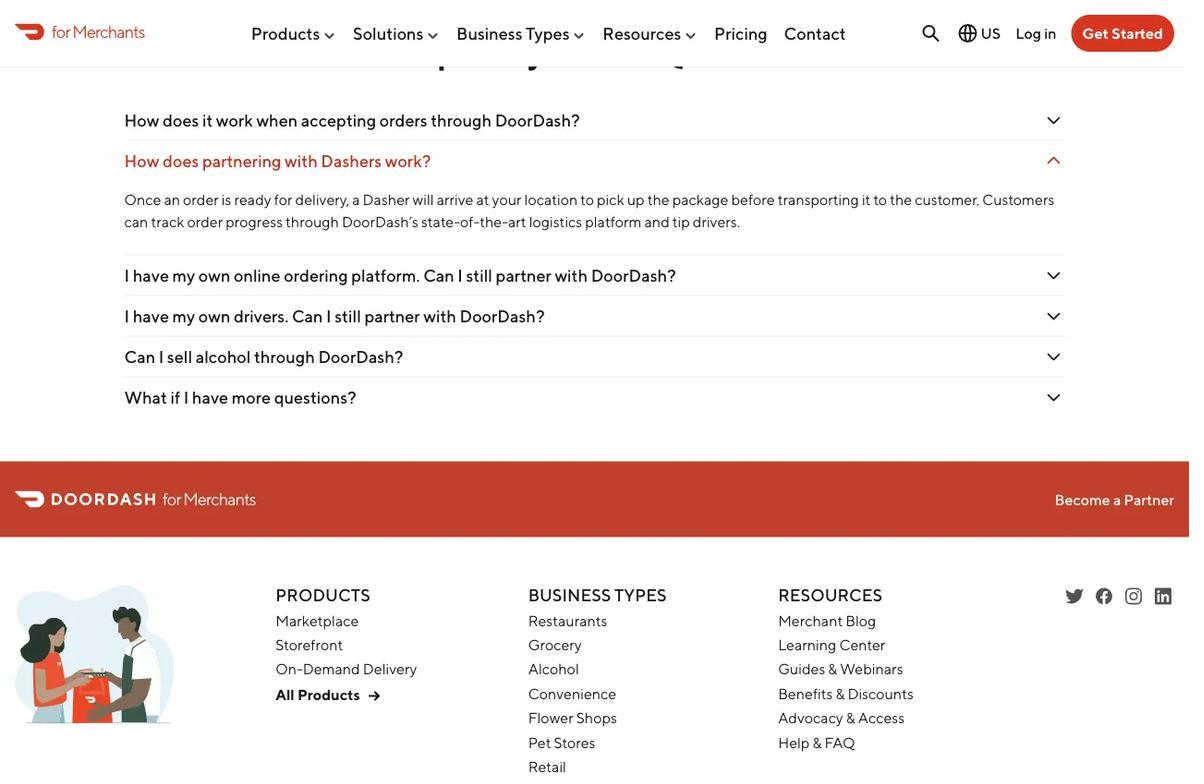 Task type: locate. For each thing, give the bounding box(es) containing it.
2 my from the top
[[172, 306, 195, 326]]

is
[[222, 190, 231, 208]]

started
[[1112, 24, 1164, 42]]

1 my from the top
[[172, 265, 195, 285]]

become a partner link
[[1055, 491, 1175, 508]]

1 vertical spatial resources
[[778, 585, 883, 605]]

0 horizontal spatial it
[[202, 110, 213, 130]]

chevron down image for can i sell alcohol through doordash?
[[1043, 345, 1065, 368]]

become a partner
[[1055, 491, 1175, 508]]

0 horizontal spatial to
[[581, 190, 594, 208]]

0 vertical spatial business
[[457, 23, 523, 43]]

1 horizontal spatial to
[[874, 190, 887, 208]]

facebook link
[[1093, 586, 1116, 608]]

5 chevron down image from the top
[[1043, 386, 1065, 408]]

order down is
[[187, 212, 223, 230]]

get started
[[1083, 24, 1164, 42]]

it right the transporting
[[862, 190, 871, 208]]

1 vertical spatial have
[[133, 306, 169, 326]]

0 horizontal spatial merchants
[[72, 22, 145, 41]]

does left work
[[163, 110, 199, 130]]

2 horizontal spatial for
[[274, 190, 293, 208]]

solutions link
[[353, 16, 440, 51]]

3 chevron down image from the top
[[1043, 305, 1065, 327]]

2 chevron down image from the top
[[1043, 150, 1065, 172]]

it left work
[[202, 110, 213, 130]]

1 chevron down image from the top
[[1043, 109, 1065, 131]]

pet
[[528, 734, 551, 751]]

ready
[[234, 190, 271, 208]]

can i sell alcohol through doordash?
[[124, 346, 403, 366]]

for
[[52, 22, 70, 41], [274, 190, 293, 208], [163, 489, 181, 509]]

dasher
[[363, 190, 410, 208]]

partner down platform.
[[365, 306, 420, 326]]

solutions
[[353, 23, 424, 43]]

learning
[[778, 636, 837, 654]]

1 how from the top
[[124, 110, 159, 130]]

a left partner
[[1114, 491, 1121, 508]]

center
[[840, 636, 886, 654]]

merchant blog link
[[778, 612, 877, 629]]

guides
[[778, 661, 826, 678]]

1 does from the top
[[163, 110, 199, 130]]

how for how does partnering with dashers work?
[[124, 150, 159, 170]]

with
[[285, 150, 318, 170], [555, 265, 588, 285], [424, 306, 456, 326]]

0 horizontal spatial drivers.
[[234, 306, 289, 326]]

own left online
[[199, 265, 231, 285]]

can right platform.
[[423, 265, 454, 285]]

1 vertical spatial does
[[163, 150, 199, 170]]

resources inside resources merchant blog learning center guides & webinars benefits & discounts advocacy & access help & faq
[[778, 585, 883, 605]]

1 vertical spatial how
[[124, 150, 159, 170]]

will
[[413, 190, 434, 208]]

order
[[183, 190, 219, 208], [187, 212, 223, 230]]

2 how from the top
[[124, 150, 159, 170]]

1 horizontal spatial for
[[163, 489, 181, 509]]

0 vertical spatial for
[[52, 22, 70, 41]]

1 horizontal spatial business
[[528, 585, 611, 605]]

the left customer.
[[890, 190, 912, 208]]

1 own from the top
[[199, 265, 231, 285]]

i down can
[[124, 265, 129, 285]]

alcohol link
[[528, 661, 579, 678]]

i down of-
[[458, 265, 463, 285]]

1 vertical spatial still
[[335, 306, 361, 326]]

chevron down image for how does partnering with dashers work?
[[1043, 150, 1065, 172]]

drivers. down package
[[693, 212, 740, 230]]

1 horizontal spatial it
[[862, 190, 871, 208]]

of-
[[460, 212, 480, 230]]

i down ordering
[[326, 306, 332, 326]]

a left dasher
[[352, 190, 360, 208]]

with up delivery,
[[285, 150, 318, 170]]

0 vertical spatial a
[[352, 190, 360, 208]]

0 vertical spatial it
[[202, 110, 213, 130]]

dashers
[[321, 150, 382, 170]]

0 vertical spatial how
[[124, 110, 159, 130]]

pick
[[597, 190, 625, 208]]

0 vertical spatial merchants
[[72, 22, 145, 41]]

products up when
[[251, 23, 320, 43]]

customers
[[983, 190, 1055, 208]]

grocery
[[528, 636, 582, 654]]

2 does from the top
[[163, 150, 199, 170]]

a
[[352, 190, 360, 208], [1114, 491, 1121, 508]]

1 horizontal spatial partner
[[496, 265, 552, 285]]

with down logistics
[[555, 265, 588, 285]]

storefront link
[[276, 636, 343, 654]]

your
[[492, 190, 522, 208]]

instagram link
[[1123, 586, 1145, 608]]

merchant
[[778, 612, 843, 629]]

0 horizontal spatial for merchants
[[52, 22, 145, 41]]

doordash?
[[495, 110, 580, 130], [591, 265, 676, 285], [460, 306, 545, 326], [318, 346, 403, 366]]

for inside once an order is ready for delivery, a dasher will arrive at your location to pick up the package before transporting it to the customer. customers can track order progress through doordash's state-of-the-art logistics platform and tip drivers.
[[274, 190, 293, 208]]

can
[[423, 265, 454, 285], [292, 306, 323, 326], [124, 346, 155, 366]]

1 horizontal spatial still
[[466, 265, 493, 285]]

location
[[525, 190, 578, 208]]

0 horizontal spatial business
[[457, 23, 523, 43]]

products
[[251, 23, 320, 43], [276, 585, 371, 605], [298, 686, 360, 703]]

to right the transporting
[[874, 190, 887, 208]]

2 vertical spatial through
[[254, 346, 315, 366]]

still down ordering
[[335, 306, 361, 326]]

0 horizontal spatial a
[[352, 190, 360, 208]]

chevron down image
[[1043, 109, 1065, 131], [1043, 150, 1065, 172], [1043, 305, 1065, 327], [1043, 345, 1065, 368], [1043, 386, 1065, 408]]

webinars
[[840, 661, 903, 678]]

own
[[199, 265, 231, 285], [199, 306, 231, 326]]

globe line image
[[957, 22, 979, 44]]

in
[[1045, 24, 1057, 42]]

all products
[[276, 686, 360, 703]]

resources
[[603, 23, 681, 43], [778, 585, 883, 605]]

0 vertical spatial own
[[199, 265, 231, 285]]

0 vertical spatial does
[[163, 110, 199, 130]]

marketplace
[[276, 612, 359, 629]]

4 chevron down image from the top
[[1043, 345, 1065, 368]]

2 horizontal spatial with
[[555, 265, 588, 285]]

0 vertical spatial through
[[431, 110, 492, 130]]

frequently asked questions
[[374, 31, 816, 71]]

through
[[431, 110, 492, 130], [286, 212, 339, 230], [254, 346, 315, 366]]

how does partnering with dashers work?
[[124, 150, 431, 170]]

can down ordering
[[292, 306, 323, 326]]

0 horizontal spatial the
[[648, 190, 670, 208]]

accepting
[[301, 110, 376, 130]]

the up and at right
[[648, 190, 670, 208]]

1 horizontal spatial the
[[890, 190, 912, 208]]

help & faq link
[[778, 734, 855, 751]]

have up sell
[[133, 306, 169, 326]]

1 vertical spatial it
[[862, 190, 871, 208]]

2 own from the top
[[199, 306, 231, 326]]

does for partnering
[[163, 150, 199, 170]]

resources link
[[603, 16, 698, 51]]

through right orders
[[431, 110, 492, 130]]

guides & webinars link
[[778, 661, 903, 678]]

through up questions?
[[254, 346, 315, 366]]

i have my own drivers. can i still partner with doordash?
[[124, 306, 545, 326]]

1 horizontal spatial drivers.
[[693, 212, 740, 230]]

1 horizontal spatial types
[[615, 585, 667, 605]]

with down the i have my own online ordering platform. can i still partner with doordash? at the top of page
[[424, 306, 456, 326]]

1 vertical spatial with
[[555, 265, 588, 285]]

own up alcohol
[[199, 306, 231, 326]]

2 vertical spatial can
[[124, 346, 155, 366]]

products up marketplace at the left
[[276, 585, 371, 605]]

track
[[151, 212, 184, 230]]

partner
[[1124, 491, 1175, 508]]

1 vertical spatial merchants
[[183, 489, 256, 509]]

my down track at the left top of page
[[172, 265, 195, 285]]

business
[[457, 23, 523, 43], [528, 585, 611, 605]]

0 vertical spatial have
[[133, 265, 169, 285]]

0 vertical spatial drivers.
[[693, 212, 740, 230]]

advocacy
[[778, 709, 844, 727]]

progress
[[226, 212, 283, 230]]

0 horizontal spatial partner
[[365, 306, 420, 326]]

a inside once an order is ready for delivery, a dasher will arrive at your location to pick up the package before transporting it to the customer. customers can track order progress through doordash's state-of-the-art logistics platform and tip drivers.
[[352, 190, 360, 208]]

1 vertical spatial types
[[615, 585, 667, 605]]

can left sell
[[124, 346, 155, 366]]

before
[[731, 190, 775, 208]]

facebook image
[[1093, 586, 1116, 608]]

chevron down image for i have my own drivers. can i still partner with doordash?
[[1043, 305, 1065, 327]]

1 horizontal spatial merchants
[[183, 489, 256, 509]]

& down 'guides & webinars' link
[[836, 685, 845, 702]]

& down benefits & discounts link
[[846, 709, 856, 727]]

2 horizontal spatial can
[[423, 265, 454, 285]]

still down of-
[[466, 265, 493, 285]]

resources for resources merchant blog learning center guides & webinars benefits & discounts advocacy & access help & faq
[[778, 585, 883, 605]]

have right the if
[[192, 387, 228, 407]]

drivers.
[[693, 212, 740, 230], [234, 306, 289, 326]]

questions?
[[274, 387, 356, 407]]

become
[[1055, 491, 1111, 508]]

business types
[[457, 23, 570, 43], [528, 585, 667, 605]]

drivers. up can i sell alcohol through doordash?
[[234, 306, 289, 326]]

at
[[476, 190, 489, 208]]

1 vertical spatial business types
[[528, 585, 667, 605]]

0 horizontal spatial resources
[[603, 23, 681, 43]]

0 horizontal spatial for
[[52, 22, 70, 41]]

1 vertical spatial for
[[274, 190, 293, 208]]

0 vertical spatial partner
[[496, 265, 552, 285]]

grocery link
[[528, 636, 582, 654]]

0 vertical spatial my
[[172, 265, 195, 285]]

for merchants
[[52, 22, 145, 41], [163, 489, 256, 509]]

i up what
[[124, 306, 129, 326]]

to left pick
[[581, 190, 594, 208]]

does up an
[[163, 150, 199, 170]]

once
[[124, 190, 161, 208]]

0 vertical spatial resources
[[603, 23, 681, 43]]

have for i have my own online ordering platform. can i still partner with doordash?
[[133, 265, 169, 285]]

products down demand
[[298, 686, 360, 703]]

through down delivery,
[[286, 212, 339, 230]]

twitter link
[[1064, 586, 1086, 608]]

1 vertical spatial partner
[[365, 306, 420, 326]]

0 vertical spatial products
[[251, 23, 320, 43]]

1 vertical spatial a
[[1114, 491, 1121, 508]]

my up sell
[[172, 306, 195, 326]]

2 vertical spatial products
[[298, 686, 360, 703]]

0 vertical spatial with
[[285, 150, 318, 170]]

1 vertical spatial my
[[172, 306, 195, 326]]

1 vertical spatial can
[[292, 306, 323, 326]]

all
[[276, 686, 295, 703]]

work?
[[385, 150, 431, 170]]

1 vertical spatial own
[[199, 306, 231, 326]]

products link
[[251, 16, 337, 51]]

it
[[202, 110, 213, 130], [862, 190, 871, 208]]

order left is
[[183, 190, 219, 208]]

have down can
[[133, 265, 169, 285]]

1 vertical spatial through
[[286, 212, 339, 230]]

own for drivers.
[[199, 306, 231, 326]]

0 horizontal spatial types
[[526, 23, 570, 43]]

partner down the art
[[496, 265, 552, 285]]

0 vertical spatial business types
[[457, 23, 570, 43]]

doordash for merchants image
[[15, 586, 174, 734]]

2 vertical spatial with
[[424, 306, 456, 326]]

0 horizontal spatial can
[[124, 346, 155, 366]]

1 horizontal spatial resources
[[778, 585, 883, 605]]

1 horizontal spatial a
[[1114, 491, 1121, 508]]

1 horizontal spatial with
[[424, 306, 456, 326]]

0 vertical spatial still
[[466, 265, 493, 285]]

1 vertical spatial for merchants
[[163, 489, 256, 509]]

pricing link
[[715, 16, 768, 51]]

& left the faq
[[813, 734, 822, 751]]

how
[[124, 110, 159, 130], [124, 150, 159, 170]]



Task type: describe. For each thing, give the bounding box(es) containing it.
convenience link
[[528, 685, 617, 702]]

& down learning center link
[[828, 661, 838, 678]]

1 horizontal spatial for merchants
[[163, 489, 256, 509]]

0 horizontal spatial still
[[335, 306, 361, 326]]

convenience
[[528, 685, 617, 702]]

does for it
[[163, 110, 199, 130]]

instagram image
[[1123, 586, 1145, 608]]

0 vertical spatial types
[[526, 23, 570, 43]]

restaurants link
[[528, 612, 608, 629]]

1 vertical spatial products
[[276, 585, 371, 605]]

resources merchant blog learning center guides & webinars benefits & discounts advocacy & access help & faq
[[778, 585, 914, 751]]

chevron down image
[[1043, 264, 1065, 286]]

advocacy & access link
[[778, 709, 905, 727]]

chevron down image for what if i have more questions?
[[1043, 386, 1065, 408]]

2 the from the left
[[890, 190, 912, 208]]

log
[[1016, 24, 1042, 42]]

questions
[[656, 31, 816, 71]]

linkedin link
[[1153, 586, 1175, 608]]

drivers. inside once an order is ready for delivery, a dasher will arrive at your location to pick up the package before transporting it to the customer. customers can track order progress through doordash's state-of-the-art logistics platform and tip drivers.
[[693, 212, 740, 230]]

art
[[508, 212, 526, 230]]

on-
[[276, 661, 303, 678]]

work
[[216, 110, 253, 130]]

get
[[1083, 24, 1109, 42]]

1 to from the left
[[581, 190, 594, 208]]

discounts
[[848, 685, 914, 702]]

marketplace storefront on-demand delivery
[[276, 612, 417, 678]]

i left sell
[[159, 346, 164, 366]]

and
[[645, 212, 670, 230]]

2 vertical spatial for
[[163, 489, 181, 509]]

1 the from the left
[[648, 190, 670, 208]]

on-demand delivery link
[[276, 661, 417, 678]]

frequently
[[374, 31, 545, 71]]

state-
[[421, 212, 460, 230]]

arrow right image
[[363, 685, 386, 708]]

restaurants
[[528, 612, 608, 629]]

learning center link
[[778, 636, 886, 654]]

ordering
[[284, 265, 348, 285]]

marketplace link
[[276, 612, 359, 629]]

customer.
[[915, 190, 980, 208]]

pricing
[[715, 23, 768, 43]]

asked
[[552, 31, 649, 71]]

i have my own online ordering platform. can i still partner with doordash?
[[124, 265, 676, 285]]

storefront
[[276, 636, 343, 654]]

own for online
[[199, 265, 231, 285]]

delivery,
[[295, 190, 350, 208]]

can
[[124, 212, 148, 230]]

twitter image
[[1064, 586, 1086, 608]]

access
[[858, 709, 905, 727]]

benefits & discounts link
[[778, 685, 914, 702]]

the-
[[480, 212, 508, 230]]

contact
[[784, 23, 846, 43]]

doordash's
[[342, 212, 419, 230]]

stores
[[554, 734, 596, 751]]

1 vertical spatial drivers.
[[234, 306, 289, 326]]

2 vertical spatial have
[[192, 387, 228, 407]]

resources for resources
[[603, 23, 681, 43]]

0 horizontal spatial with
[[285, 150, 318, 170]]

orders
[[380, 110, 428, 130]]

package
[[673, 190, 729, 208]]

restaurants grocery alcohol convenience flower shops pet stores
[[528, 612, 617, 751]]

my for online
[[172, 265, 195, 285]]

partnering
[[202, 150, 281, 170]]

1 horizontal spatial can
[[292, 306, 323, 326]]

chevron down image for how does it work when accepting orders through doordash?
[[1043, 109, 1065, 131]]

more
[[232, 387, 271, 407]]

if
[[170, 387, 180, 407]]

i right the if
[[184, 387, 189, 407]]

tip
[[673, 212, 690, 230]]

faq
[[825, 734, 855, 751]]

sell
[[167, 346, 192, 366]]

platform.
[[351, 265, 420, 285]]

flower
[[528, 709, 574, 727]]

up
[[627, 190, 645, 208]]

transporting
[[778, 190, 859, 208]]

for merchants link
[[15, 19, 145, 44]]

get started button
[[1072, 15, 1175, 52]]

delivery
[[363, 661, 417, 678]]

contact link
[[784, 16, 846, 51]]

2 to from the left
[[874, 190, 887, 208]]

what if i have more questions?
[[124, 387, 356, 407]]

0 vertical spatial can
[[423, 265, 454, 285]]

flower shops link
[[528, 709, 617, 727]]

0 vertical spatial for merchants
[[52, 22, 145, 41]]

online
[[234, 265, 281, 285]]

log in
[[1016, 24, 1057, 42]]

1 vertical spatial business
[[528, 585, 611, 605]]

linkedin image
[[1153, 586, 1175, 608]]

how does it work when accepting orders through doordash?
[[124, 110, 580, 130]]

logistics
[[529, 212, 582, 230]]

have for i have my own drivers. can i still partner with doordash?
[[133, 306, 169, 326]]

pet stores link
[[528, 734, 596, 751]]

1 vertical spatial order
[[187, 212, 223, 230]]

arrive
[[437, 190, 474, 208]]

alcohol
[[196, 346, 251, 366]]

it inside once an order is ready for delivery, a dasher will arrive at your location to pick up the package before transporting it to the customer. customers can track order progress through doordash's state-of-the-art logistics platform and tip drivers.
[[862, 190, 871, 208]]

business inside business types link
[[457, 23, 523, 43]]

my for drivers.
[[172, 306, 195, 326]]

demand
[[303, 661, 360, 678]]

once an order is ready for delivery, a dasher will arrive at your location to pick up the package before transporting it to the customer. customers can track order progress through doordash's state-of-the-art logistics platform and tip drivers.
[[124, 190, 1055, 230]]

business types link
[[457, 16, 586, 51]]

how for how does it work when accepting orders through doordash?
[[124, 110, 159, 130]]

0 vertical spatial order
[[183, 190, 219, 208]]

alcohol
[[528, 661, 579, 678]]

through inside once an order is ready for delivery, a dasher will arrive at your location to pick up the package before transporting it to the customer. customers can track order progress through doordash's state-of-the-art logistics platform and tip drivers.
[[286, 212, 339, 230]]



Task type: vqa. For each thing, say whether or not it's contained in the screenshot.
bottommost drivers.
yes



